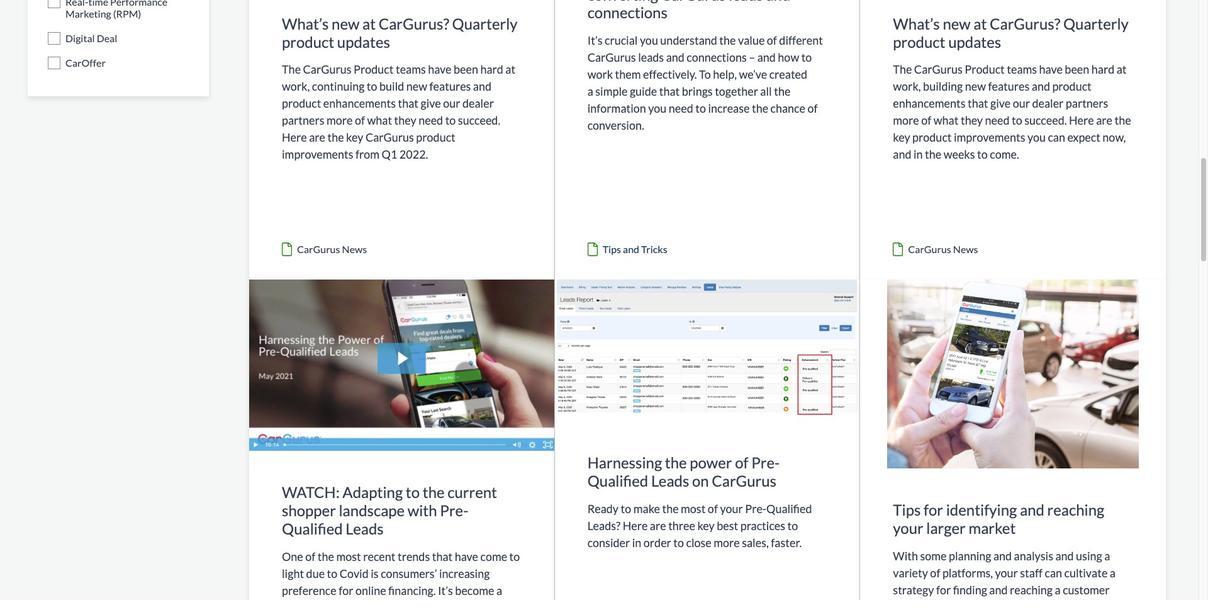Task type: locate. For each thing, give the bounding box(es) containing it.
can
[[1049, 131, 1066, 144], [1045, 566, 1063, 580]]

quarterly for the cargurus product teams have been hard at work, continuing to build new features and product enhancements that give our dealer partners more of what they need to succeed. here are the key cargurus product improvements from q1 2022.
[[452, 14, 518, 33]]

of up from
[[355, 114, 365, 127]]

1 cargurus? from the left
[[379, 14, 450, 33]]

been
[[454, 63, 478, 76], [1066, 63, 1090, 76]]

2 horizontal spatial are
[[1097, 114, 1113, 127]]

work, left continuing
[[282, 80, 310, 93]]

trends
[[398, 550, 430, 563]]

1 horizontal spatial our
[[1013, 97, 1031, 110]]

0 horizontal spatial what's new at cargurus? quarterly product updates
[[282, 14, 518, 51]]

the left "on"
[[665, 453, 687, 472]]

more inside the cargurus product teams have been hard at work, building new features and product enhancements that give our dealer partners more of what they need to succeed. here are the key product improvements you can expect now, and in the weeks to come.
[[894, 114, 920, 127]]

the inside 'the cargurus product teams have been hard at work, continuing to build new features and product enhancements that give our dealer partners more of what they need to succeed. here are the key cargurus product improvements from q1 2022.'
[[282, 63, 301, 76]]

give inside 'the cargurus product teams have been hard at work, continuing to build new features and product enhancements that give our dealer partners more of what they need to succeed. here are the key cargurus product improvements from q1 2022.'
[[421, 97, 441, 110]]

work, inside the cargurus product teams have been hard at work, building new features and product enhancements that give our dealer partners more of what they need to succeed. here are the key product improvements you can expect now, and in the weeks to come.
[[894, 80, 922, 93]]

2 work, from the left
[[894, 80, 922, 93]]

1 work, from the left
[[282, 80, 310, 93]]

1 vertical spatial in
[[633, 536, 642, 549]]

are inside the cargurus product teams have been hard at work, building new features and product enhancements that give our dealer partners more of what they need to succeed. here are the key product improvements you can expect now, and in the weeks to come.
[[1097, 114, 1113, 127]]

1 product from the left
[[354, 63, 394, 76]]

1 the from the left
[[282, 63, 301, 76]]

of inside one of the most recent trends that have come to light due to covid is consumers' increasing preference for online financing. it's become
[[306, 550, 316, 563]]

need inside it's crucial you understand the value of different cargurus leads and connections – and how to work them effectively. to help, we've created a simple guide that brings together all the information you need to increase the chance of conversion.
[[669, 101, 694, 115]]

tips for identifying and reaching your larger market
[[894, 501, 1105, 537]]

1 horizontal spatial what's
[[894, 14, 941, 33]]

1 horizontal spatial been
[[1066, 63, 1090, 76]]

have for product
[[1040, 63, 1063, 76]]

0 horizontal spatial teams
[[396, 63, 426, 76]]

teams
[[396, 63, 426, 76], [1008, 63, 1038, 76]]

teams inside the cargurus product teams have been hard at work, building new features and product enhancements that give our dealer partners more of what they need to succeed. here are the key product improvements you can expect now, and in the weeks to come.
[[1008, 63, 1038, 76]]

2 vertical spatial a
[[1056, 583, 1061, 597]]

need inside the cargurus product teams have been hard at work, building new features and product enhancements that give our dealer partners more of what they need to succeed. here are the key product improvements you can expect now, and in the weeks to come.
[[986, 114, 1010, 127]]

quarterly for the cargurus product teams have been hard at work, building new features and product enhancements that give our dealer partners more of what they need to succeed. here are the key product improvements you can expect now, and in the weeks to come.
[[1064, 14, 1129, 33]]

0 horizontal spatial tips
[[603, 243, 621, 255]]

features inside the cargurus product teams have been hard at work, building new features and product enhancements that give our dealer partners more of what they need to succeed. here are the key product improvements you can expect now, and in the weeks to come.
[[989, 80, 1030, 93]]

variety
[[894, 566, 929, 580]]

of inside with some planning and analysis and using a variety of platforms, your staff can cultivate a strategy for finding and reaching a customer base that extends far beyond your local market.
[[931, 566, 941, 580]]

dealer inside 'the cargurus product teams have been hard at work, continuing to build new features and product enhancements that give our dealer partners more of what they need to succeed. here are the key cargurus product improvements from q1 2022.'
[[463, 97, 494, 110]]

the inside ready to make the most of your pre-qualified leads? here are three key best practices to consider in order to close more sales, faster.
[[663, 502, 679, 515]]

with
[[894, 549, 919, 563]]

more
[[327, 114, 353, 127], [894, 114, 920, 127], [714, 536, 740, 549]]

the left current
[[423, 483, 445, 501]]

of
[[767, 33, 778, 47], [808, 101, 818, 115], [355, 114, 365, 127], [922, 114, 932, 127], [735, 453, 749, 472], [708, 502, 718, 515], [306, 550, 316, 563], [931, 566, 941, 580]]

work, left building
[[894, 80, 922, 93]]

partners down continuing
[[282, 114, 325, 127]]

0 vertical spatial can
[[1049, 131, 1066, 144]]

cargurus?
[[379, 14, 450, 33], [990, 14, 1061, 33]]

more inside ready to make the most of your pre-qualified leads? here are three key best practices to consider in order to close more sales, faster.
[[714, 536, 740, 549]]

0 vertical spatial qualified
[[588, 472, 649, 490]]

of inside 'the cargurus product teams have been hard at work, continuing to build new features and product enhancements that give our dealer partners more of what they need to succeed. here are the key cargurus product improvements from q1 2022.'
[[355, 114, 365, 127]]

0 vertical spatial leads
[[652, 472, 690, 490]]

you down guide that
[[649, 101, 667, 115]]

cargurus news for and
[[909, 243, 979, 255]]

0 horizontal spatial qualified
[[282, 519, 343, 538]]

1 horizontal spatial the
[[894, 63, 913, 76]]

for up some
[[924, 501, 944, 519]]

come.
[[991, 148, 1020, 161]]

1 image to illustrate article content image from the left
[[249, 280, 554, 451]]

cargurus news for q1
[[297, 243, 367, 255]]

dealer
[[463, 97, 494, 110], [1033, 97, 1064, 110]]

in inside the cargurus product teams have been hard at work, building new features and product enhancements that give our dealer partners more of what they need to succeed. here are the key product improvements you can expect now, and in the weeks to come.
[[914, 148, 923, 161]]

1 cargurus news from the left
[[297, 243, 367, 255]]

that up weeks
[[968, 97, 989, 110]]

what's new at cargurus? quarterly product updates for features
[[894, 14, 1129, 51]]

1 horizontal spatial tips
[[894, 501, 921, 519]]

that inside the cargurus product teams have been hard at work, building new features and product enhancements that give our dealer partners more of what they need to succeed. here are the key product improvements you can expect now, and in the weeks to come.
[[968, 97, 989, 110]]

they
[[395, 114, 417, 127], [961, 114, 984, 127]]

teams inside 'the cargurus product teams have been hard at work, continuing to build new features and product enhancements that give our dealer partners more of what they need to succeed. here are the key cargurus product improvements from q1 2022.'
[[396, 63, 426, 76]]

1 succeed. from the left
[[458, 114, 501, 127]]

what's for the cargurus product teams have been hard at work, building new features and product enhancements that give our dealer partners more of what they need to succeed. here are the key product improvements you can expect now, and in the weeks to come.
[[894, 14, 941, 33]]

1 horizontal spatial in
[[914, 148, 923, 161]]

image to illustrate article content image
[[249, 280, 554, 451], [555, 280, 860, 421], [861, 280, 1167, 469]]

a left customer
[[1056, 583, 1061, 597]]

tips inside tips for identifying and reaching your larger market
[[894, 501, 921, 519]]

0 vertical spatial are
[[1097, 114, 1113, 127]]

of inside the cargurus product teams have been hard at work, building new features and product enhancements that give our dealer partners more of what they need to succeed. here are the key product improvements you can expect now, and in the weeks to come.
[[922, 114, 932, 127]]

real-
[[65, 0, 88, 7]]

of inside ready to make the most of your pre-qualified leads? here are three key best practices to consider in order to close more sales, faster.
[[708, 502, 718, 515]]

0 horizontal spatial leads
[[346, 519, 384, 538]]

the cargurus product teams have been hard at work, continuing to build new features and product enhancements that give our dealer partners more of what they need to succeed. here are the key cargurus product improvements from q1 2022.
[[282, 63, 516, 161]]

0 vertical spatial reaching
[[1048, 501, 1105, 519]]

the inside one of the most recent trends that have come to light due to covid is consumers' increasing preference for online financing. it's become
[[318, 550, 334, 563]]

the inside the cargurus product teams have been hard at work, building new features and product enhancements that give our dealer partners more of what they need to succeed. here are the key product improvements you can expect now, and in the weeks to come.
[[894, 63, 913, 76]]

it's left crucial
[[588, 33, 603, 47]]

qualified inside harnessing the power of pre- qualified leads on cargurus
[[588, 472, 649, 490]]

0 vertical spatial improvements
[[954, 131, 1026, 144]]

work
[[588, 67, 613, 81]]

what up q1
[[367, 114, 392, 127]]

pre- right power
[[752, 453, 780, 472]]

need inside 'the cargurus product teams have been hard at work, continuing to build new features and product enhancements that give our dealer partners more of what they need to succeed. here are the key cargurus product improvements from q1 2022.'
[[419, 114, 443, 127]]

0 horizontal spatial what
[[367, 114, 392, 127]]

the up due
[[318, 550, 334, 563]]

1 teams from the left
[[396, 63, 426, 76]]

close
[[687, 536, 712, 549]]

news
[[342, 243, 367, 255], [954, 243, 979, 255]]

in
[[914, 148, 923, 161], [633, 536, 642, 549]]

of right power
[[735, 453, 749, 472]]

financing.
[[389, 584, 436, 597]]

1 vertical spatial most
[[337, 550, 361, 563]]

more inside 'the cargurus product teams have been hard at work, continuing to build new features and product enhancements that give our dealer partners more of what they need to succeed. here are the key cargurus product improvements from q1 2022.'
[[327, 114, 353, 127]]

reaching down staff on the right of the page
[[1011, 583, 1053, 597]]

1 our from the left
[[443, 97, 461, 110]]

it's inside it's crucial you understand the value of different cargurus leads and connections – and how to work them effectively. to help, we've created a simple guide that brings together all the information you need to increase the chance of conversion.
[[588, 33, 603, 47]]

0 horizontal spatial the
[[282, 63, 301, 76]]

our
[[443, 97, 461, 110], [1013, 97, 1031, 110]]

leads up recent
[[346, 519, 384, 538]]

need down the brings
[[669, 101, 694, 115]]

1 horizontal spatial are
[[650, 519, 667, 532]]

2 updates from the left
[[949, 32, 1002, 51]]

enhancements inside 'the cargurus product teams have been hard at work, continuing to build new features and product enhancements that give our dealer partners more of what they need to succeed. here are the key cargurus product improvements from q1 2022.'
[[324, 97, 396, 110]]

most inside one of the most recent trends that have come to light due to covid is consumers' increasing preference for online financing. it's become
[[337, 550, 361, 563]]

1 horizontal spatial product
[[965, 63, 1005, 76]]

1 horizontal spatial what
[[934, 114, 959, 127]]

the inside 'the cargurus product teams have been hard at work, continuing to build new features and product enhancements that give our dealer partners more of what they need to succeed. here are the key cargurus product improvements from q1 2022.'
[[328, 131, 344, 144]]

they up weeks
[[961, 114, 984, 127]]

0 horizontal spatial enhancements
[[324, 97, 396, 110]]

1 vertical spatial reaching
[[1011, 583, 1053, 597]]

the up three on the bottom of page
[[663, 502, 679, 515]]

qualified up ready
[[588, 472, 649, 490]]

1 horizontal spatial succeed.
[[1025, 114, 1068, 127]]

give
[[421, 97, 441, 110], [991, 97, 1011, 110]]

it's inside one of the most recent trends that have come to light due to covid is consumers' increasing preference for online financing. it's become
[[438, 584, 453, 597]]

been inside 'the cargurus product teams have been hard at work, continuing to build new features and product enhancements that give our dealer partners more of what they need to succeed. here are the key cargurus product improvements from q1 2022.'
[[454, 63, 478, 76]]

0 horizontal spatial features
[[430, 80, 471, 93]]

of down some
[[931, 566, 941, 580]]

1 vertical spatial can
[[1045, 566, 1063, 580]]

0 horizontal spatial in
[[633, 536, 642, 549]]

at
[[363, 14, 376, 33], [974, 14, 988, 33], [506, 63, 516, 76], [1117, 63, 1127, 76]]

leads left "on"
[[652, 472, 690, 490]]

2 teams from the left
[[1008, 63, 1038, 76]]

tips left the larger
[[894, 501, 921, 519]]

product
[[282, 32, 334, 51], [894, 32, 946, 51], [1053, 80, 1092, 93], [282, 97, 321, 110], [416, 131, 456, 144], [913, 131, 952, 144]]

in left "order"
[[633, 536, 642, 549]]

come
[[481, 550, 508, 563]]

need up 2022.
[[419, 114, 443, 127]]

0 horizontal spatial dealer
[[463, 97, 494, 110]]

qualified
[[588, 472, 649, 490], [767, 502, 813, 515], [282, 519, 343, 538]]

1 vertical spatial improvements
[[282, 148, 354, 161]]

2 dealer from the left
[[1033, 97, 1064, 110]]

marketing
[[65, 7, 111, 19]]

0 horizontal spatial improvements
[[282, 148, 354, 161]]

in inside ready to make the most of your pre-qualified leads? here are three key best practices to consider in order to close more sales, faster.
[[633, 536, 642, 549]]

cargurus inside harnessing the power of pre- qualified leads on cargurus
[[712, 472, 777, 490]]

0 horizontal spatial more
[[327, 114, 353, 127]]

2022.
[[400, 148, 428, 161]]

that inside with some planning and analysis and using a variety of platforms, your staff can cultivate a strategy for finding and reaching a customer base that extends far beyond your local market.
[[919, 600, 939, 600]]

1 horizontal spatial more
[[714, 536, 740, 549]]

1 horizontal spatial give
[[991, 97, 1011, 110]]

1 what's new at cargurus? quarterly product updates from the left
[[282, 14, 518, 51]]

for inside one of the most recent trends that have come to light due to covid is consumers' increasing preference for online financing. it's become
[[339, 584, 354, 597]]

0 horizontal spatial work,
[[282, 80, 310, 93]]

hard inside the cargurus product teams have been hard at work, building new features and product enhancements that give our dealer partners more of what they need to succeed. here are the key product improvements you can expect now, and in the weeks to come.
[[1092, 63, 1115, 76]]

they up 2022.
[[395, 114, 417, 127]]

–
[[749, 50, 756, 64]]

can right staff on the right of the page
[[1045, 566, 1063, 580]]

need
[[669, 101, 694, 115], [419, 114, 443, 127], [986, 114, 1010, 127]]

for down covid
[[339, 584, 354, 597]]

2 what's new at cargurus? quarterly product updates from the left
[[894, 14, 1129, 51]]

updates up continuing
[[337, 32, 390, 51]]

0 vertical spatial here
[[1070, 114, 1095, 127]]

your up "best"
[[721, 502, 743, 515]]

1 what's from the left
[[282, 14, 329, 33]]

have inside the cargurus product teams have been hard at work, building new features and product enhancements that give our dealer partners more of what they need to succeed. here are the key product improvements you can expect now, and in the weeks to come.
[[1040, 63, 1063, 76]]

1 horizontal spatial hard
[[1092, 63, 1115, 76]]

1 vertical spatial are
[[309, 131, 326, 144]]

are inside ready to make the most of your pre-qualified leads? here are three key best practices to consider in order to close more sales, faster.
[[650, 519, 667, 532]]

1 they from the left
[[395, 114, 417, 127]]

tips for tips for identifying and reaching your larger market
[[894, 501, 921, 519]]

1 horizontal spatial cargurus?
[[990, 14, 1061, 33]]

weeks
[[944, 148, 976, 161]]

partners up expect
[[1066, 97, 1109, 110]]

1 horizontal spatial most
[[681, 502, 706, 515]]

2 horizontal spatial image to illustrate article content image
[[861, 280, 1167, 469]]

for inside with some planning and analysis and using a variety of platforms, your staff can cultivate a strategy for finding and reaching a customer base that extends far beyond your local market.
[[937, 583, 952, 597]]

they inside the cargurus product teams have been hard at work, building new features and product enhancements that give our dealer partners more of what they need to succeed. here are the key product improvements you can expect now, and in the weeks to come.
[[961, 114, 984, 127]]

1 hard from the left
[[481, 63, 504, 76]]

0 horizontal spatial they
[[395, 114, 417, 127]]

are up the now,
[[1097, 114, 1113, 127]]

2 they from the left
[[961, 114, 984, 127]]

a right "using"
[[1105, 549, 1111, 563]]

is
[[371, 567, 379, 580]]

a
[[1105, 549, 1111, 563], [1111, 566, 1116, 580], [1056, 583, 1061, 597]]

enhancements down building
[[894, 97, 966, 110]]

1 dealer from the left
[[463, 97, 494, 110]]

succeed. inside the cargurus product teams have been hard at work, building new features and product enhancements that give our dealer partners more of what they need to succeed. here are the key product improvements you can expect now, and in the weeks to come.
[[1025, 114, 1068, 127]]

2 vertical spatial qualified
[[282, 519, 343, 538]]

the down continuing
[[328, 131, 344, 144]]

product inside the cargurus product teams have been hard at work, building new features and product enhancements that give our dealer partners more of what they need to succeed. here are the key product improvements you can expect now, and in the weeks to come.
[[965, 63, 1005, 76]]

product inside 'the cargurus product teams have been hard at work, continuing to build new features and product enhancements that give our dealer partners more of what they need to succeed. here are the key cargurus product improvements from q1 2022.'
[[354, 63, 394, 76]]

2 hard from the left
[[1092, 63, 1115, 76]]

improvements inside the cargurus product teams have been hard at work, building new features and product enhancements that give our dealer partners more of what they need to succeed. here are the key product improvements you can expect now, and in the weeks to come.
[[954, 131, 1026, 144]]

time
[[88, 0, 108, 7]]

qualified inside watch: adapting to the current shopper landscape with pre- qualified leads
[[282, 519, 343, 538]]

three
[[669, 519, 696, 532]]

our inside 'the cargurus product teams have been hard at work, continuing to build new features and product enhancements that give our dealer partners more of what they need to succeed. here are the key cargurus product improvements from q1 2022.'
[[443, 97, 461, 110]]

light
[[282, 567, 304, 580]]

of down building
[[922, 114, 932, 127]]

your up with
[[894, 519, 924, 537]]

faster.
[[771, 536, 802, 549]]

work,
[[282, 80, 310, 93], [894, 80, 922, 93]]

qualified up one
[[282, 519, 343, 538]]

due
[[306, 567, 325, 580]]

1 horizontal spatial they
[[961, 114, 984, 127]]

2 product from the left
[[965, 63, 1005, 76]]

2 horizontal spatial have
[[1040, 63, 1063, 76]]

give up come.
[[991, 97, 1011, 110]]

updates up building
[[949, 32, 1002, 51]]

1 horizontal spatial work,
[[894, 80, 922, 93]]

1 horizontal spatial here
[[623, 519, 648, 532]]

crucial
[[605, 33, 638, 47]]

more for harnessing the power of pre- qualified leads on cargurus
[[714, 536, 740, 549]]

more for what's new at cargurus? quarterly product updates
[[327, 114, 353, 127]]

improvements inside 'the cargurus product teams have been hard at work, continuing to build new features and product enhancements that give our dealer partners more of what they need to succeed. here are the key cargurus product improvements from q1 2022.'
[[282, 148, 354, 161]]

most up three on the bottom of page
[[681, 502, 706, 515]]

improvements
[[954, 131, 1026, 144], [282, 148, 354, 161]]

expect
[[1068, 131, 1101, 144]]

1 updates from the left
[[337, 32, 390, 51]]

give up 2022.
[[421, 97, 441, 110]]

0 horizontal spatial our
[[443, 97, 461, 110]]

guide that
[[630, 84, 680, 98]]

reaching up "using"
[[1048, 501, 1105, 519]]

1 vertical spatial tips
[[894, 501, 921, 519]]

pre- right the with on the left bottom of the page
[[440, 501, 469, 520]]

pre-
[[752, 453, 780, 472], [440, 501, 469, 520], [746, 502, 767, 515]]

your
[[721, 502, 743, 515], [894, 519, 924, 537], [996, 566, 1019, 580], [1038, 600, 1061, 600]]

1 horizontal spatial improvements
[[954, 131, 1026, 144]]

all
[[761, 84, 772, 98]]

2 horizontal spatial here
[[1070, 114, 1095, 127]]

improvements left from
[[282, 148, 354, 161]]

1 horizontal spatial updates
[[949, 32, 1002, 51]]

hard for features
[[481, 63, 504, 76]]

product
[[354, 63, 394, 76], [965, 63, 1005, 76]]

1 horizontal spatial cargurus news
[[909, 243, 979, 255]]

most inside ready to make the most of your pre-qualified leads? here are three key best practices to consider in order to close more sales, faster.
[[681, 502, 706, 515]]

0 vertical spatial it's
[[588, 33, 603, 47]]

1 give from the left
[[421, 97, 441, 110]]

0 horizontal spatial here
[[282, 131, 307, 144]]

here
[[1070, 114, 1095, 127], [282, 131, 307, 144], [623, 519, 648, 532]]

0 horizontal spatial image to illustrate article content image
[[249, 280, 554, 451]]

you up leads in the top right of the page
[[640, 33, 659, 47]]

for up extends
[[937, 583, 952, 597]]

product down continuing
[[282, 97, 321, 110]]

key
[[346, 131, 364, 144], [894, 131, 911, 144], [698, 519, 715, 532]]

3 image to illustrate article content image from the left
[[861, 280, 1167, 469]]

1 horizontal spatial leads
[[652, 472, 690, 490]]

most up covid
[[337, 550, 361, 563]]

new inside 'the cargurus product teams have been hard at work, continuing to build new features and product enhancements that give our dealer partners more of what they need to succeed. here are the key cargurus product improvements from q1 2022.'
[[407, 80, 428, 93]]

a right "cultivate"
[[1111, 566, 1116, 580]]

tips left tricks
[[603, 243, 621, 255]]

q1
[[382, 148, 398, 161]]

0 horizontal spatial been
[[454, 63, 478, 76]]

new
[[332, 14, 360, 33], [943, 14, 971, 33], [407, 80, 428, 93], [966, 80, 987, 93]]

here inside ready to make the most of your pre-qualified leads? here are three key best practices to consider in order to close more sales, faster.
[[623, 519, 648, 532]]

1 vertical spatial here
[[282, 131, 307, 144]]

1 horizontal spatial image to illustrate article content image
[[555, 280, 860, 421]]

in left weeks
[[914, 148, 923, 161]]

analysis
[[1015, 549, 1054, 563]]

2 what's from the left
[[894, 14, 941, 33]]

are
[[1097, 114, 1113, 127], [309, 131, 326, 144], [650, 519, 667, 532]]

preference
[[282, 584, 337, 597]]

can inside with some planning and analysis and using a variety of platforms, your staff can cultivate a strategy for finding and reaching a customer base that extends far beyond your local market.
[[1045, 566, 1063, 580]]

1 enhancements from the left
[[324, 97, 396, 110]]

and inside 'the cargurus product teams have been hard at work, continuing to build new features and product enhancements that give our dealer partners more of what they need to succeed. here are the key cargurus product improvements from q1 2022.'
[[473, 80, 492, 93]]

increasing
[[439, 567, 490, 580]]

1 features from the left
[[430, 80, 471, 93]]

1 horizontal spatial qualified
[[588, 472, 649, 490]]

it's
[[588, 33, 603, 47], [438, 584, 453, 597]]

it's down increasing at left
[[438, 584, 453, 597]]

2 horizontal spatial qualified
[[767, 502, 813, 515]]

that inside 'the cargurus product teams have been hard at work, continuing to build new features and product enhancements that give our dealer partners more of what they need to succeed. here are the key cargurus product improvements from q1 2022.'
[[398, 97, 419, 110]]

ready
[[588, 502, 619, 515]]

0 horizontal spatial partners
[[282, 114, 325, 127]]

1 vertical spatial qualified
[[767, 502, 813, 515]]

2 features from the left
[[989, 80, 1030, 93]]

new inside the cargurus product teams have been hard at work, building new features and product enhancements that give our dealer partners more of what they need to succeed. here are the key product improvements you can expect now, and in the weeks to come.
[[966, 80, 987, 93]]

0 vertical spatial a
[[1105, 549, 1111, 563]]

cargurus inside it's crucial you understand the value of different cargurus leads and connections – and how to work them effectively. to help, we've created a simple guide that brings together all the information you need to increase the chance of conversion.
[[588, 50, 636, 64]]

0 horizontal spatial it's
[[438, 584, 453, 597]]

0 horizontal spatial cargurus news
[[297, 243, 367, 255]]

1 quarterly from the left
[[452, 14, 518, 33]]

1 horizontal spatial quarterly
[[1064, 14, 1129, 33]]

practices
[[741, 519, 786, 532]]

sales,
[[742, 536, 769, 549]]

your inside tips for identifying and reaching your larger market
[[894, 519, 924, 537]]

0 vertical spatial tips
[[603, 243, 621, 255]]

features inside 'the cargurus product teams have been hard at work, continuing to build new features and product enhancements that give our dealer partners more of what they need to succeed. here are the key cargurus product improvements from q1 2022.'
[[430, 80, 471, 93]]

ready to make the most of your pre-qualified leads? here are three key best practices to consider in order to close more sales, faster.
[[588, 502, 813, 549]]

0 horizontal spatial succeed.
[[458, 114, 501, 127]]

1 horizontal spatial dealer
[[1033, 97, 1064, 110]]

2 cargurus news from the left
[[909, 243, 979, 255]]

0 horizontal spatial updates
[[337, 32, 390, 51]]

1 horizontal spatial features
[[989, 80, 1030, 93]]

1 what from the left
[[367, 114, 392, 127]]

our inside the cargurus product teams have been hard at work, building new features and product enhancements that give our dealer partners more of what they need to succeed. here are the key product improvements you can expect now, and in the weeks to come.
[[1013, 97, 1031, 110]]

qualified up the practices
[[767, 502, 813, 515]]

pre- up the practices
[[746, 502, 767, 515]]

image to illustrate article content image for cargurus
[[555, 280, 860, 421]]

0 horizontal spatial need
[[419, 114, 443, 127]]

are down continuing
[[309, 131, 326, 144]]

partners
[[1066, 97, 1109, 110], [282, 114, 325, 127]]

2 cargurus? from the left
[[990, 14, 1061, 33]]

1 been from the left
[[454, 63, 478, 76]]

building
[[924, 80, 963, 93]]

enhancements
[[324, 97, 396, 110], [894, 97, 966, 110]]

0 vertical spatial most
[[681, 502, 706, 515]]

2 the from the left
[[894, 63, 913, 76]]

improvements up come.
[[954, 131, 1026, 144]]

that up increasing at left
[[432, 550, 453, 563]]

2 succeed. from the left
[[1025, 114, 1068, 127]]

1 horizontal spatial have
[[455, 550, 479, 563]]

0 horizontal spatial product
[[354, 63, 394, 76]]

can left expect
[[1049, 131, 1066, 144]]

2 horizontal spatial more
[[894, 114, 920, 127]]

hard inside 'the cargurus product teams have been hard at work, continuing to build new features and product enhancements that give our dealer partners more of what they need to succeed. here are the key cargurus product improvements from q1 2022.'
[[481, 63, 504, 76]]

that down build
[[398, 97, 419, 110]]

what
[[367, 114, 392, 127], [934, 114, 959, 127]]

what's new at cargurus? quarterly product updates
[[282, 14, 518, 51], [894, 14, 1129, 51]]

0 horizontal spatial quarterly
[[452, 14, 518, 33]]

1 vertical spatial leads
[[346, 519, 384, 538]]

dealer inside the cargurus product teams have been hard at work, building new features and product enhancements that give our dealer partners more of what they need to succeed. here are the key product improvements you can expect now, and in the weeks to come.
[[1033, 97, 1064, 110]]

of up due
[[306, 550, 316, 563]]

of up "best"
[[708, 502, 718, 515]]

product up expect
[[1053, 80, 1092, 93]]

work, inside 'the cargurus product teams have been hard at work, continuing to build new features and product enhancements that give our dealer partners more of what they need to succeed. here are the key cargurus product improvements from q1 2022.'
[[282, 80, 310, 93]]

0 horizontal spatial cargurus?
[[379, 14, 450, 33]]

1 horizontal spatial news
[[954, 243, 979, 255]]

2 enhancements from the left
[[894, 97, 966, 110]]

connections
[[687, 50, 747, 64]]

what inside the cargurus product teams have been hard at work, building new features and product enhancements that give our dealer partners more of what they need to succeed. here are the key product improvements you can expect now, and in the weeks to come.
[[934, 114, 959, 127]]

2 quarterly from the left
[[1064, 14, 1129, 33]]

0 horizontal spatial news
[[342, 243, 367, 255]]

1 horizontal spatial need
[[669, 101, 694, 115]]

2 been from the left
[[1066, 63, 1090, 76]]

2 news from the left
[[954, 243, 979, 255]]

0 horizontal spatial give
[[421, 97, 441, 110]]

succeed.
[[458, 114, 501, 127], [1025, 114, 1068, 127]]

2 give from the left
[[991, 97, 1011, 110]]

need up come.
[[986, 114, 1010, 127]]

2 image to illustrate article content image from the left
[[555, 280, 860, 421]]

harnessing
[[588, 453, 662, 472]]

have inside 'the cargurus product teams have been hard at work, continuing to build new features and product enhancements that give our dealer partners more of what they need to succeed. here are the key cargurus product improvements from q1 2022.'
[[428, 63, 452, 76]]

2 horizontal spatial need
[[986, 114, 1010, 127]]

have for features
[[428, 63, 452, 76]]

1 horizontal spatial what's new at cargurus? quarterly product updates
[[894, 14, 1129, 51]]

2 vertical spatial are
[[650, 519, 667, 532]]

that down strategy
[[919, 600, 939, 600]]

1 news from the left
[[342, 243, 367, 255]]

2 horizontal spatial key
[[894, 131, 911, 144]]

are up "order"
[[650, 519, 667, 532]]

1 horizontal spatial teams
[[1008, 63, 1038, 76]]

adapting
[[343, 483, 403, 501]]

the up the now,
[[1115, 114, 1132, 127]]

the inside watch: adapting to the current shopper landscape with pre- qualified leads
[[423, 483, 445, 501]]

1 vertical spatial partners
[[282, 114, 325, 127]]

enhancements down continuing
[[324, 97, 396, 110]]

0 vertical spatial partners
[[1066, 97, 1109, 110]]

2 our from the left
[[1013, 97, 1031, 110]]

different
[[780, 33, 824, 47]]

succeed. inside 'the cargurus product teams have been hard at work, continuing to build new features and product enhancements that give our dealer partners more of what they need to succeed. here are the key cargurus product improvements from q1 2022.'
[[458, 114, 501, 127]]

what down building
[[934, 114, 959, 127]]

2 what from the left
[[934, 114, 959, 127]]

qualified inside ready to make the most of your pre-qualified leads? here are three key best practices to consider in order to close more sales, faster.
[[767, 502, 813, 515]]

2 vertical spatial you
[[1028, 131, 1046, 144]]

the right all
[[775, 84, 791, 98]]

been inside the cargurus product teams have been hard at work, building new features and product enhancements that give our dealer partners more of what they need to succeed. here are the key product improvements you can expect now, and in the weeks to come.
[[1066, 63, 1090, 76]]

product up building
[[894, 32, 946, 51]]

you left expect
[[1028, 131, 1046, 144]]

quarterly
[[452, 14, 518, 33], [1064, 14, 1129, 33]]



Task type: describe. For each thing, give the bounding box(es) containing it.
strategy
[[894, 583, 935, 597]]

and inside tips for identifying and reaching your larger market
[[1021, 501, 1045, 519]]

larger
[[927, 519, 966, 537]]

are inside 'the cargurus product teams have been hard at work, continuing to build new features and product enhancements that give our dealer partners more of what they need to succeed. here are the key cargurus product improvements from q1 2022.'
[[309, 131, 326, 144]]

you inside the cargurus product teams have been hard at work, building new features and product enhancements that give our dealer partners more of what they need to succeed. here are the key product improvements you can expect now, and in the weeks to come.
[[1028, 131, 1046, 144]]

conversion.
[[588, 118, 645, 132]]

created
[[770, 67, 808, 81]]

them
[[616, 67, 641, 81]]

of right chance
[[808, 101, 818, 115]]

hard for product
[[1092, 63, 1115, 76]]

power
[[690, 453, 733, 472]]

the left weeks
[[926, 148, 942, 161]]

effectively.
[[643, 67, 697, 81]]

market
[[969, 519, 1016, 537]]

increase
[[709, 101, 750, 115]]

now,
[[1103, 131, 1127, 144]]

work, for building
[[894, 80, 922, 93]]

pre- inside watch: adapting to the current shopper landscape with pre- qualified leads
[[440, 501, 469, 520]]

digital
[[65, 32, 95, 44]]

at inside the cargurus product teams have been hard at work, building new features and product enhancements that give our dealer partners more of what they need to succeed. here are the key product improvements you can expect now, and in the weeks to come.
[[1117, 63, 1127, 76]]

key inside the cargurus product teams have been hard at work, building new features and product enhancements that give our dealer partners more of what they need to succeed. here are the key product improvements you can expect now, and in the weeks to come.
[[894, 131, 911, 144]]

been for features
[[454, 63, 478, 76]]

at inside 'the cargurus product teams have been hard at work, continuing to build new features and product enhancements that give our dealer partners more of what they need to succeed. here are the key cargurus product improvements from q1 2022.'
[[506, 63, 516, 76]]

understand
[[661, 33, 718, 47]]

with some planning and analysis and using a variety of platforms, your staff can cultivate a strategy for finding and reaching a customer base that extends far beyond your local market.
[[894, 549, 1126, 600]]

work, for continuing
[[282, 80, 310, 93]]

0 vertical spatial you
[[640, 33, 659, 47]]

your left local
[[1038, 600, 1061, 600]]

cargurus? for and
[[990, 14, 1061, 33]]

to inside watch: adapting to the current shopper landscape with pre- qualified leads
[[406, 483, 420, 501]]

customer
[[1064, 583, 1110, 597]]

market.
[[1088, 600, 1126, 600]]

tricks
[[642, 243, 668, 255]]

we've
[[740, 67, 768, 81]]

consumers'
[[381, 567, 437, 580]]

teams for build
[[396, 63, 426, 76]]

tips and tricks
[[603, 243, 668, 255]]

how
[[778, 50, 800, 64]]

of inside harnessing the power of pre- qualified leads on cargurus
[[735, 453, 749, 472]]

information
[[588, 101, 647, 115]]

together
[[715, 84, 759, 98]]

performance
[[110, 0, 168, 7]]

beyond
[[999, 600, 1036, 600]]

current
[[448, 483, 497, 501]]

the cargurus product teams have been hard at work, building new features and product enhancements that give our dealer partners more of what they need to succeed. here are the key product improvements you can expect now, and in the weeks to come.
[[894, 63, 1132, 161]]

order
[[644, 536, 672, 549]]

of right value
[[767, 33, 778, 47]]

recent
[[363, 550, 396, 563]]

what inside 'the cargurus product teams have been hard at work, continuing to build new features and product enhancements that give our dealer partners more of what they need to succeed. here are the key cargurus product improvements from q1 2022.'
[[367, 114, 392, 127]]

watch:
[[282, 483, 340, 501]]

one of the most recent trends that have come to light due to covid is consumers' increasing preference for online financing. it's become
[[282, 550, 520, 600]]

reaching inside with some planning and analysis and using a variety of platforms, your staff can cultivate a strategy for finding and reaching a customer base that extends far beyond your local market.
[[1011, 583, 1053, 597]]

continuing
[[312, 80, 365, 93]]

a simple
[[588, 84, 628, 98]]

some
[[921, 549, 947, 563]]

news for and
[[954, 243, 979, 255]]

best
[[717, 519, 739, 532]]

enhancements inside the cargurus product teams have been hard at work, building new features and product enhancements that give our dealer partners more of what they need to succeed. here are the key product improvements you can expect now, and in the weeks to come.
[[894, 97, 966, 110]]

leads
[[639, 50, 664, 64]]

your left staff on the right of the page
[[996, 566, 1019, 580]]

teams for features
[[1008, 63, 1038, 76]]

online
[[356, 584, 386, 597]]

help,
[[714, 67, 737, 81]]

identifying
[[947, 501, 1018, 519]]

that inside one of the most recent trends that have come to light due to covid is consumers' increasing preference for online financing. it's become
[[432, 550, 453, 563]]

make
[[634, 502, 660, 515]]

1 vertical spatial a
[[1111, 566, 1116, 580]]

real-time performance marketing (rpm)
[[65, 0, 168, 19]]

here inside the cargurus product teams have been hard at work, building new features and product enhancements that give our dealer partners more of what they need to succeed. here are the key product improvements you can expect now, and in the weeks to come.
[[1070, 114, 1095, 127]]

what's for the cargurus product teams have been hard at work, continuing to build new features and product enhancements that give our dealer partners more of what they need to succeed. here are the key cargurus product improvements from q1 2022.
[[282, 14, 329, 33]]

the inside harnessing the power of pre- qualified leads on cargurus
[[665, 453, 687, 472]]

for inside tips for identifying and reaching your larger market
[[924, 501, 944, 519]]

give inside the cargurus product teams have been hard at work, building new features and product enhancements that give our dealer partners more of what they need to succeed. here are the key product improvements you can expect now, and in the weeks to come.
[[991, 97, 1011, 110]]

partners inside 'the cargurus product teams have been hard at work, continuing to build new features and product enhancements that give our dealer partners more of what they need to succeed. here are the key cargurus product improvements from q1 2022.'
[[282, 114, 325, 127]]

news for q1
[[342, 243, 367, 255]]

covid
[[340, 567, 369, 580]]

tips for tips and tricks
[[603, 243, 621, 255]]

deal
[[97, 32, 117, 44]]

shopper
[[282, 501, 336, 520]]

it's crucial you understand the value of different cargurus leads and connections – and how to work them effectively. to help, we've created a simple guide that brings together all the information you need to increase the chance of conversion.
[[588, 33, 824, 132]]

updates for to
[[337, 32, 390, 51]]

local
[[1063, 600, 1086, 600]]

been for product
[[1066, 63, 1090, 76]]

leads inside harnessing the power of pre- qualified leads on cargurus
[[652, 472, 690, 490]]

pre- inside ready to make the most of your pre-qualified leads? here are three key best practices to consider in order to close more sales, faster.
[[746, 502, 767, 515]]

key inside 'the cargurus product teams have been hard at work, continuing to build new features and product enhancements that give our dealer partners more of what they need to succeed. here are the key cargurus product improvements from q1 2022.'
[[346, 131, 364, 144]]

landscape
[[339, 501, 405, 520]]

caroffer
[[65, 57, 106, 69]]

key inside ready to make the most of your pre-qualified leads? here are three key best practices to consider in order to close more sales, faster.
[[698, 519, 715, 532]]

product up 2022.
[[416, 131, 456, 144]]

product for new
[[965, 63, 1005, 76]]

have inside one of the most recent trends that have come to light due to covid is consumers' increasing preference for online financing. it's become
[[455, 550, 479, 563]]

reaching inside tips for identifying and reaching your larger market
[[1048, 501, 1105, 519]]

brings
[[682, 84, 713, 98]]

planning
[[949, 549, 992, 563]]

(rpm)
[[113, 7, 141, 19]]

using
[[1077, 549, 1103, 563]]

product for to
[[354, 63, 394, 76]]

partners inside the cargurus product teams have been hard at work, building new features and product enhancements that give our dealer partners more of what they need to succeed. here are the key product improvements you can expect now, and in the weeks to come.
[[1066, 97, 1109, 110]]

staff
[[1021, 566, 1043, 580]]

the down all
[[752, 101, 769, 115]]

they inside 'the cargurus product teams have been hard at work, continuing to build new features and product enhancements that give our dealer partners more of what they need to succeed. here are the key cargurus product improvements from q1 2022.'
[[395, 114, 417, 127]]

product up continuing
[[282, 32, 334, 51]]

your inside ready to make the most of your pre-qualified leads? here are three key best practices to consider in order to close more sales, faster.
[[721, 502, 743, 515]]

here inside 'the cargurus product teams have been hard at work, continuing to build new features and product enhancements that give our dealer partners more of what they need to succeed. here are the key cargurus product improvements from q1 2022.'
[[282, 131, 307, 144]]

product up weeks
[[913, 131, 952, 144]]

value
[[739, 33, 765, 47]]

the for the cargurus product teams have been hard at work, continuing to build new features and product enhancements that give our dealer partners more of what they need to succeed. here are the key cargurus product improvements from q1 2022.
[[282, 63, 301, 76]]

leads inside watch: adapting to the current shopper landscape with pre- qualified leads
[[346, 519, 384, 538]]

what's new at cargurus? quarterly product updates for build
[[282, 14, 518, 51]]

watch: adapting to the current shopper landscape with pre- qualified leads
[[282, 483, 497, 538]]

platforms,
[[943, 566, 994, 580]]

the up connections
[[720, 33, 736, 47]]

build
[[380, 80, 404, 93]]

digital deal
[[65, 32, 117, 44]]

on
[[693, 472, 709, 490]]

far
[[983, 600, 997, 600]]

1 vertical spatial you
[[649, 101, 667, 115]]

cargurus? for new
[[379, 14, 450, 33]]

can inside the cargurus product teams have been hard at work, building new features and product enhancements that give our dealer partners more of what they need to succeed. here are the key product improvements you can expect now, and in the weeks to come.
[[1049, 131, 1066, 144]]

pre- inside harnessing the power of pre- qualified leads on cargurus
[[752, 453, 780, 472]]

cargurus inside the cargurus product teams have been hard at work, building new features and product enhancements that give our dealer partners more of what they need to succeed. here are the key product improvements you can expect now, and in the weeks to come.
[[915, 63, 963, 76]]

image to illustrate article content image for pre-
[[249, 280, 554, 451]]

harnessing the power of pre- qualified leads on cargurus
[[588, 453, 780, 490]]

finding
[[954, 583, 988, 597]]

the for the cargurus product teams have been hard at work, building new features and product enhancements that give our dealer partners more of what they need to succeed. here are the key product improvements you can expect now, and in the weeks to come.
[[894, 63, 913, 76]]

from
[[356, 148, 380, 161]]

with
[[408, 501, 437, 520]]

one
[[282, 550, 303, 563]]

to
[[700, 67, 711, 81]]

consider
[[588, 536, 630, 549]]

updates for new
[[949, 32, 1002, 51]]

leads?
[[588, 519, 621, 532]]

extends
[[941, 600, 980, 600]]

cultivate
[[1065, 566, 1108, 580]]



Task type: vqa. For each thing, say whether or not it's contained in the screenshot.
'Qualified' to the left
yes



